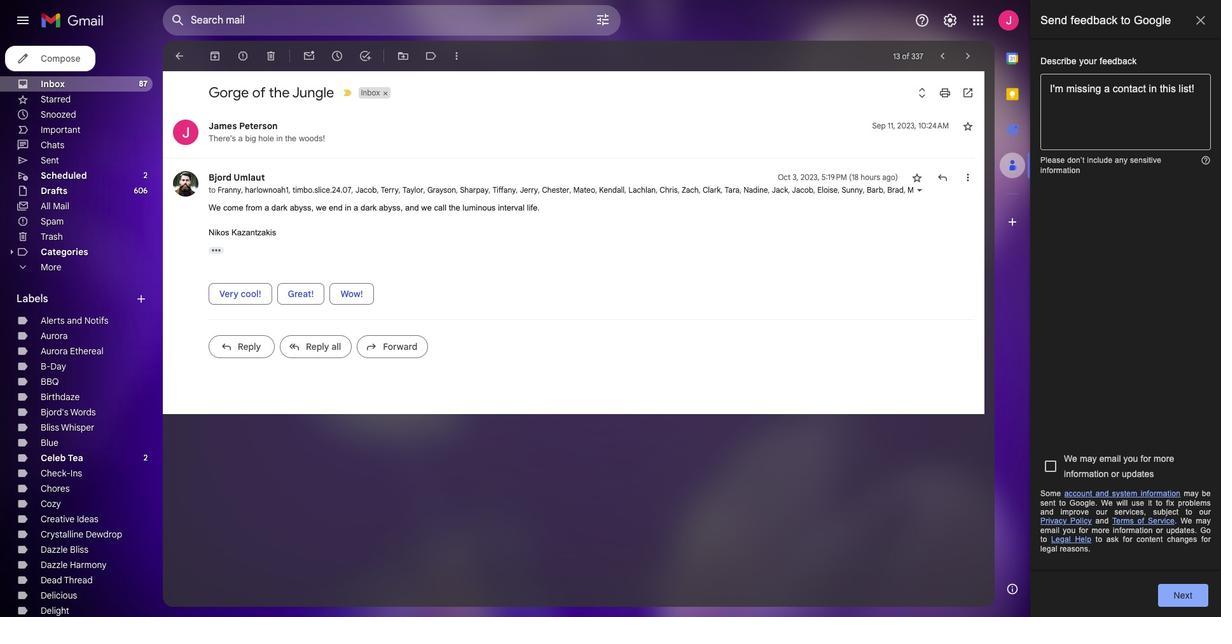 Task type: vqa. For each thing, say whether or not it's contained in the screenshot.
0.27 Gb Of 15 Gb Used
no



Task type: describe. For each thing, give the bounding box(es) containing it.
forward link
[[357, 335, 428, 358]]

birthdaze link
[[41, 391, 80, 403]]

sent
[[41, 155, 59, 166]]

sep
[[873, 121, 886, 130]]

very
[[220, 288, 239, 299]]

words
[[70, 407, 96, 418]]

chris
[[660, 185, 678, 195]]

mike
[[908, 185, 924, 195]]

timbo.slice.24.07
[[293, 185, 352, 195]]

oct 3, 2023, 5:19 pm (18 hours ago)
[[778, 172, 898, 182]]

ago)
[[883, 172, 898, 182]]

main menu image
[[15, 13, 31, 28]]

oct 3, 2023, 5:19 pm (18 hours ago) cell
[[778, 171, 898, 184]]

end
[[329, 203, 343, 213]]

26 , from the left
[[924, 185, 926, 195]]

and inside labels navigation
[[67, 315, 82, 326]]

21 , from the left
[[814, 185, 816, 195]]

all mail link
[[41, 200, 69, 212]]

harlownoah1
[[245, 185, 289, 195]]

bjord's words link
[[41, 407, 96, 418]]

bbq link
[[41, 376, 59, 387]]

notifs
[[85, 315, 109, 326]]

great! button
[[277, 283, 325, 304]]

there's
[[209, 134, 236, 143]]

clark
[[703, 185, 721, 195]]

3 , from the left
[[352, 185, 354, 195]]

snooze image
[[331, 50, 344, 62]]

search mail image
[[167, 9, 190, 32]]

6 , from the left
[[424, 185, 426, 195]]

bjord
[[209, 172, 232, 183]]

to franny , harlownoah1 , timbo.slice.24.07 , jacob , terry , taylor , grayson , sharpay , tiffany , jerry , chester , mateo , kendall , lachlan , chris , zach , clark , tara , nadine , jack , jacob , eloise , sunny , barb , brad , mike ,
[[209, 185, 928, 195]]

luminous
[[463, 203, 496, 213]]

scheduled
[[41, 170, 87, 181]]

reply for reply
[[238, 341, 261, 352]]

1 dark from the left
[[272, 203, 288, 213]]

all mail
[[41, 200, 69, 212]]

forward
[[383, 341, 418, 352]]

categories
[[41, 246, 88, 258]]

spam link
[[41, 216, 64, 227]]

sep 11, 2023, 10:24 am cell
[[873, 120, 949, 132]]

2 we from the left
[[421, 203, 432, 213]]

more image
[[450, 50, 463, 62]]

reply all link
[[280, 335, 352, 358]]

13 , from the left
[[625, 185, 627, 195]]

there's a big hole in the woods!
[[209, 134, 325, 143]]

3,
[[793, 172, 799, 182]]

alerts and notifs link
[[41, 315, 109, 326]]

delicious
[[41, 590, 77, 601]]

peterson
[[239, 120, 278, 132]]

not starred image
[[962, 120, 975, 132]]

inbox button
[[359, 87, 381, 99]]

grayson
[[427, 185, 456, 195]]

dazzle bliss
[[41, 544, 88, 555]]

hours
[[861, 172, 881, 182]]

side panel section
[[995, 41, 1031, 607]]

19 , from the left
[[768, 185, 770, 195]]

kazantzakis
[[232, 228, 276, 237]]

come
[[223, 203, 243, 213]]

7 , from the left
[[456, 185, 458, 195]]

16 , from the left
[[699, 185, 701, 195]]

barb
[[867, 185, 884, 195]]

cozy link
[[41, 498, 61, 510]]

wow!
[[341, 288, 363, 299]]

drafts
[[41, 185, 68, 197]]

bjord umlaut
[[209, 172, 265, 183]]

12 , from the left
[[596, 185, 597, 195]]

b-day link
[[41, 361, 66, 372]]

aurora for aurora ethereal
[[41, 345, 68, 357]]

337
[[912, 51, 924, 61]]

compose button
[[5, 46, 96, 71]]

23 , from the left
[[863, 185, 865, 195]]

bliss whisper
[[41, 422, 94, 433]]

reply link
[[209, 335, 275, 358]]

celeb
[[41, 452, 66, 464]]

20 , from the left
[[788, 185, 790, 195]]

delicious link
[[41, 590, 77, 601]]

labels heading
[[17, 293, 135, 305]]

ethereal
[[70, 345, 104, 357]]

10:24 am
[[919, 121, 949, 130]]

15 , from the left
[[678, 185, 680, 195]]

nadine
[[744, 185, 768, 195]]

not starred checkbox for sep 11, 2023, 10:24 am
[[962, 120, 975, 132]]

cool!
[[241, 288, 261, 299]]

harmony
[[70, 559, 106, 571]]

james peterson
[[209, 120, 278, 132]]

labels image
[[425, 50, 438, 62]]

blue
[[41, 437, 58, 449]]

creative ideas
[[41, 513, 99, 525]]

snoozed link
[[41, 109, 76, 120]]

24 , from the left
[[884, 185, 886, 195]]

2 for celeb tea
[[144, 453, 148, 463]]

we come from a dark abyss, we end in a dark abyss, and we call the luminous interval life.
[[209, 203, 540, 213]]

9 , from the left
[[516, 185, 518, 195]]

not starred checkbox for oct 3, 2023, 5:19 pm (18 hours ago)
[[911, 171, 924, 184]]

aurora ethereal link
[[41, 345, 104, 357]]

spam
[[41, 216, 64, 227]]

call
[[434, 203, 447, 213]]

creative ideas link
[[41, 513, 99, 525]]

inbox for inbox button
[[361, 88, 380, 97]]

10 , from the left
[[538, 185, 540, 195]]

sep 11, 2023, 10:24 am
[[873, 121, 949, 130]]

nikos kazantzakis
[[209, 228, 276, 237]]

18 , from the left
[[740, 185, 742, 195]]

kendall
[[599, 185, 625, 195]]

28 , from the left
[[1031, 185, 1035, 195]]

life.
[[527, 203, 540, 213]]

list containing james peterson
[[163, 107, 1222, 368]]

sent link
[[41, 155, 59, 166]]

1 jacob from the left
[[356, 185, 377, 195]]

dazzle for dazzle harmony
[[41, 559, 68, 571]]

27 , from the left
[[1008, 185, 1012, 195]]

terry
[[381, 185, 399, 195]]

2 horizontal spatial a
[[354, 203, 358, 213]]

important link
[[41, 124, 80, 136]]

settings image
[[943, 13, 958, 28]]

labels navigation
[[0, 41, 163, 617]]

dead thread
[[41, 575, 93, 586]]

87
[[139, 79, 148, 88]]



Task type: locate. For each thing, give the bounding box(es) containing it.
in
[[276, 134, 283, 143], [345, 203, 352, 213]]

chores link
[[41, 483, 70, 494]]

dazzle up the dead
[[41, 559, 68, 571]]

list
[[163, 107, 1222, 368]]

not starred image
[[911, 171, 924, 184]]

0 horizontal spatial bliss
[[41, 422, 59, 433]]

1 reply from the left
[[238, 341, 261, 352]]

1 vertical spatial in
[[345, 203, 352, 213]]

umlaut
[[234, 172, 265, 183]]

1 dazzle from the top
[[41, 544, 68, 555]]

jacob
[[356, 185, 377, 195], [792, 185, 814, 195]]

inbox inside button
[[361, 88, 380, 97]]

0 vertical spatial not starred checkbox
[[962, 120, 975, 132]]

a right "from"
[[265, 203, 269, 213]]

woods!
[[299, 134, 325, 143]]

aurora for aurora link
[[41, 330, 68, 342]]

0 horizontal spatial of
[[252, 84, 266, 101]]

dazzle down "crystalline"
[[41, 544, 68, 555]]

0 vertical spatial dazzle
[[41, 544, 68, 555]]

1 vertical spatial bliss
[[70, 544, 88, 555]]

ideas
[[77, 513, 99, 525]]

1 horizontal spatial we
[[421, 203, 432, 213]]

4 , from the left
[[377, 185, 379, 195]]

1 horizontal spatial of
[[903, 51, 910, 61]]

zach
[[682, 185, 699, 195]]

compose
[[41, 53, 80, 64]]

2023, for 10:24 am
[[898, 121, 917, 130]]

dazzle harmony link
[[41, 559, 106, 571]]

bjord's words
[[41, 407, 96, 418]]

17 , from the left
[[721, 185, 723, 195]]

2 jacob from the left
[[792, 185, 814, 195]]

very cool!
[[220, 288, 261, 299]]

the right call
[[449, 203, 460, 213]]

Not starred checkbox
[[962, 120, 975, 132], [911, 171, 924, 184]]

2 reply from the left
[[306, 341, 329, 352]]

jacob up we come from a dark abyss, we end in a dark abyss, and we call the luminous interval life.
[[356, 185, 377, 195]]

of right 13
[[903, 51, 910, 61]]

very cool! button
[[209, 283, 272, 304]]

dark down harlownoah1 in the top of the page
[[272, 203, 288, 213]]

move to image
[[397, 50, 410, 62]]

we
[[316, 203, 327, 213], [421, 203, 432, 213]]

celeb tea link
[[41, 452, 83, 464]]

(18
[[849, 172, 859, 182]]

1 vertical spatial 2
[[144, 453, 148, 463]]

dark right end
[[361, 203, 377, 213]]

sunny
[[842, 185, 863, 195]]

delight
[[41, 605, 69, 617]]

1 vertical spatial the
[[285, 134, 297, 143]]

22 , from the left
[[838, 185, 840, 195]]

aurora ethereal
[[41, 345, 104, 357]]

alerts
[[41, 315, 65, 326]]

0 horizontal spatial and
[[67, 315, 82, 326]]

2023, right "11," on the right top of the page
[[898, 121, 917, 130]]

we left end
[[316, 203, 327, 213]]

1 horizontal spatial abyss,
[[379, 203, 403, 213]]

2 2 from the top
[[144, 453, 148, 463]]

report spam image
[[237, 50, 249, 62]]

we left call
[[421, 203, 432, 213]]

dazzle bliss link
[[41, 544, 88, 555]]

0 vertical spatial bliss
[[41, 422, 59, 433]]

not starred checkbox up mike
[[911, 171, 924, 184]]

0 horizontal spatial a
[[238, 134, 243, 143]]

gorge
[[209, 84, 249, 101]]

1 horizontal spatial dark
[[361, 203, 377, 213]]

trash
[[41, 231, 63, 242]]

inbox inside labels navigation
[[41, 78, 65, 90]]

snoozed
[[41, 109, 76, 120]]

14 , from the left
[[656, 185, 658, 195]]

crystalline dewdrop link
[[41, 529, 122, 540]]

1 horizontal spatial in
[[345, 203, 352, 213]]

aurora down alerts
[[41, 330, 68, 342]]

show details image
[[916, 186, 924, 194]]

2023, for 5:19 pm
[[801, 172, 820, 182]]

bliss down crystalline dewdrop
[[70, 544, 88, 555]]

1 horizontal spatial inbox
[[361, 88, 380, 97]]

wow! button
[[330, 283, 374, 304]]

chester
[[542, 185, 570, 195]]

trash link
[[41, 231, 63, 242]]

1 horizontal spatial 2023,
[[898, 121, 917, 130]]

nikos
[[209, 228, 229, 237]]

big
[[245, 134, 256, 143]]

0 horizontal spatial we
[[316, 203, 327, 213]]

0 vertical spatial of
[[903, 51, 910, 61]]

more button
[[0, 260, 153, 275]]

1 vertical spatial aurora
[[41, 345, 68, 357]]

11 , from the left
[[570, 185, 572, 195]]

of for 13
[[903, 51, 910, 61]]

inbox up starred 'link'
[[41, 78, 65, 90]]

8 , from the left
[[489, 185, 491, 195]]

mail
[[53, 200, 69, 212]]

1 vertical spatial not starred checkbox
[[911, 171, 924, 184]]

0 horizontal spatial 2023,
[[801, 172, 820, 182]]

sharpay
[[460, 185, 489, 195]]

chats
[[41, 139, 64, 151]]

dazzle for dazzle bliss
[[41, 544, 68, 555]]

gorge of the jungle
[[209, 84, 334, 101]]

the left jungle
[[269, 84, 290, 101]]

606
[[134, 186, 148, 195]]

1 vertical spatial of
[[252, 84, 266, 101]]

bjord's
[[41, 407, 68, 418]]

lachlan
[[629, 185, 656, 195]]

delete image
[[265, 50, 277, 62]]

None search field
[[163, 5, 621, 36]]

2
[[144, 171, 148, 180], [144, 453, 148, 463]]

chats link
[[41, 139, 64, 151]]

in right end
[[345, 203, 352, 213]]

aurora down aurora link
[[41, 345, 68, 357]]

0 horizontal spatial inbox
[[41, 78, 65, 90]]

tab list
[[995, 41, 1031, 571]]

1 horizontal spatial a
[[265, 203, 269, 213]]

alerts and notifs
[[41, 315, 109, 326]]

bliss up blue link on the left of the page
[[41, 422, 59, 433]]

brad
[[888, 185, 904, 195]]

reply down cool!
[[238, 341, 261, 352]]

dead
[[41, 575, 62, 586]]

13
[[894, 51, 901, 61]]

of right gorge
[[252, 84, 266, 101]]

reply left all
[[306, 341, 329, 352]]

0 horizontal spatial abyss,
[[290, 203, 314, 213]]

reply
[[238, 341, 261, 352], [306, 341, 329, 352]]

25 , from the left
[[904, 185, 906, 195]]

reply all
[[306, 341, 341, 352]]

great!
[[288, 288, 314, 299]]

reply for reply all
[[306, 341, 329, 352]]

2 , from the left
[[289, 185, 291, 195]]

scheduled link
[[41, 170, 87, 181]]

0 vertical spatial aurora
[[41, 330, 68, 342]]

aurora
[[41, 330, 68, 342], [41, 345, 68, 357]]

support image
[[915, 13, 930, 28]]

inbox for inbox link in the left top of the page
[[41, 78, 65, 90]]

back to inbox image
[[173, 50, 186, 62]]

jungle
[[292, 84, 334, 101]]

abyss, down terry
[[379, 203, 403, 213]]

1 vertical spatial 2023,
[[801, 172, 820, 182]]

1 horizontal spatial jacob
[[792, 185, 814, 195]]

check-
[[41, 468, 71, 479]]

0 horizontal spatial in
[[276, 134, 283, 143]]

2 dazzle from the top
[[41, 559, 68, 571]]

the left woods!
[[285, 134, 297, 143]]

2 aurora from the top
[[41, 345, 68, 357]]

1 aurora from the top
[[41, 330, 68, 342]]

1 we from the left
[[316, 203, 327, 213]]

1 , from the left
[[241, 185, 243, 195]]

2023, inside oct 3, 2023, 5:19 pm (18 hours ago) cell
[[801, 172, 820, 182]]

1 vertical spatial dazzle
[[41, 559, 68, 571]]

eloise
[[818, 185, 838, 195]]

taylor
[[403, 185, 424, 195]]

1 horizontal spatial not starred checkbox
[[962, 120, 975, 132]]

ins
[[71, 468, 82, 479]]

2023, right 3,
[[801, 172, 820, 182]]

2 for scheduled
[[144, 171, 148, 180]]

blue link
[[41, 437, 58, 449]]

jacob down 3,
[[792, 185, 814, 195]]

2023, inside sep 11, 2023, 10:24 am cell
[[898, 121, 917, 130]]

archive image
[[209, 50, 221, 62]]

1 2 from the top
[[144, 171, 148, 180]]

bbq
[[41, 376, 59, 387]]

a left big
[[238, 134, 243, 143]]

delight link
[[41, 605, 69, 617]]

james
[[209, 120, 237, 132]]

2 dark from the left
[[361, 203, 377, 213]]

0 vertical spatial and
[[405, 203, 419, 213]]

a right end
[[354, 203, 358, 213]]

b-
[[41, 361, 50, 372]]

b-day
[[41, 361, 66, 372]]

0 horizontal spatial jacob
[[356, 185, 377, 195]]

0 vertical spatial 2
[[144, 171, 148, 180]]

2 vertical spatial the
[[449, 203, 460, 213]]

add to tasks image
[[359, 50, 372, 62]]

birthdaze
[[41, 391, 80, 403]]

interval
[[498, 203, 525, 213]]

starred link
[[41, 94, 71, 105]]

day
[[50, 361, 66, 372]]

0 horizontal spatial reply
[[238, 341, 261, 352]]

abyss, down timbo.slice.24.07
[[290, 203, 314, 213]]

not starred checkbox right 10:24 am
[[962, 120, 975, 132]]

5:19 pm
[[822, 172, 847, 182]]

1 abyss, from the left
[[290, 203, 314, 213]]

0 vertical spatial in
[[276, 134, 283, 143]]

advanced search options image
[[590, 7, 616, 32]]

5 , from the left
[[399, 185, 401, 195]]

0 horizontal spatial not starred checkbox
[[911, 171, 924, 184]]

starred
[[41, 94, 71, 105]]

from
[[246, 203, 262, 213]]

1 horizontal spatial bliss
[[70, 544, 88, 555]]

gmail image
[[41, 8, 110, 33]]

dewdrop
[[86, 529, 122, 540]]

show trimmed content image
[[209, 247, 224, 254]]

in right hole
[[276, 134, 283, 143]]

0 horizontal spatial dark
[[272, 203, 288, 213]]

2 abyss, from the left
[[379, 203, 403, 213]]

crystalline
[[41, 529, 83, 540]]

of for gorge
[[252, 84, 266, 101]]

tiffany
[[493, 185, 516, 195]]

1 horizontal spatial and
[[405, 203, 419, 213]]

and down labels heading
[[67, 315, 82, 326]]

0 vertical spatial 2023,
[[898, 121, 917, 130]]

inbox down add to tasks icon
[[361, 88, 380, 97]]

to
[[209, 185, 216, 195]]

1 vertical spatial and
[[67, 315, 82, 326]]

Search mail text field
[[191, 14, 560, 27]]

inbox
[[41, 78, 65, 90], [361, 88, 380, 97]]

and down taylor
[[405, 203, 419, 213]]

0 vertical spatial the
[[269, 84, 290, 101]]

whisper
[[61, 422, 94, 433]]

1 horizontal spatial reply
[[306, 341, 329, 352]]



